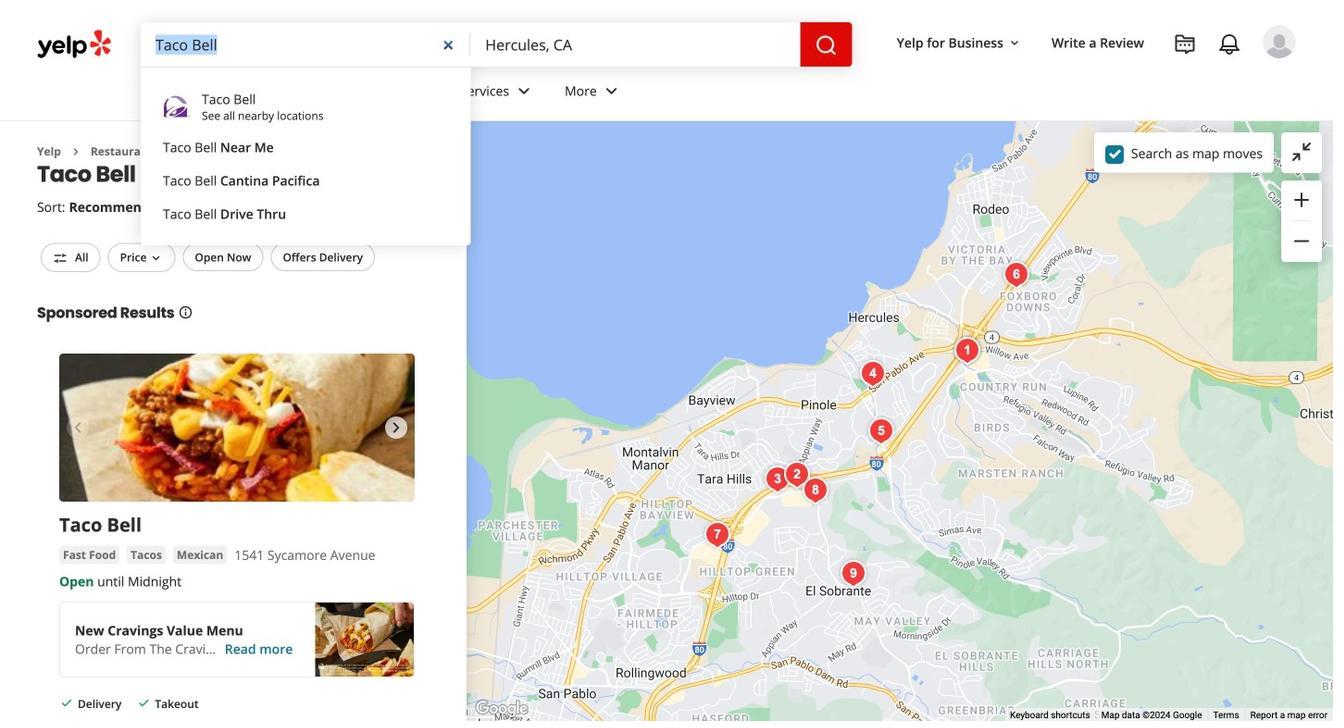 Task type: describe. For each thing, give the bounding box(es) containing it.
notifications image
[[1219, 33, 1241, 56]]

address, neighborhood, city, state or zip search field
[[471, 22, 801, 67]]

collapse map image
[[1291, 141, 1313, 163]]

map region
[[467, 121, 1334, 721]]

16 filter v2 image
[[53, 251, 68, 266]]

user actions element
[[882, 23, 1323, 137]]

zoom in image
[[1291, 189, 1313, 211]]

none field address, neighborhood, city, state or zip
[[471, 22, 801, 67]]

2 16 chevron right v2 image from the left
[[166, 144, 181, 159]]

16 info v2 image
[[178, 305, 193, 320]]

16 chevron down v2 image
[[1008, 36, 1022, 51]]

business categories element
[[141, 67, 1297, 120]]

taqueria la cocina image
[[863, 413, 900, 450]]

search image
[[816, 34, 838, 57]]

16 info v2 image
[[193, 200, 207, 215]]

christina o. image
[[1263, 25, 1297, 58]]

1 24 chevron down v2 image from the left
[[232, 80, 254, 102]]

mazatlán taquería image
[[998, 257, 1035, 294]]



Task type: vqa. For each thing, say whether or not it's contained in the screenshot.
Taqueria Morena image
yes



Task type: locate. For each thing, give the bounding box(es) containing it.
next image
[[385, 417, 407, 439]]

16 checkmark v2 image
[[59, 696, 74, 711]]

1 horizontal spatial 16 chevron right v2 image
[[166, 144, 181, 159]]

None search field
[[141, 22, 853, 67]]

0 horizontal spatial 24 chevron down v2 image
[[232, 80, 254, 102]]

group
[[1282, 181, 1323, 262]]

google image
[[471, 697, 533, 721]]

slideshow element
[[59, 354, 415, 502]]

2 24 chevron down v2 image from the left
[[513, 80, 535, 102]]

que onda tacobar image
[[759, 461, 796, 498]]

taqueria maria image
[[699, 517, 736, 554]]

1 16 chevron right v2 image from the left
[[68, 144, 83, 159]]

filters group
[[37, 243, 379, 272]]

24 chevron down v2 image
[[232, 80, 254, 102], [513, 80, 535, 102]]

  text field
[[141, 22, 471, 67]]

16 checkmark v2 image
[[136, 696, 151, 711]]

24 chevron down v2 image left 24 chevron down v2 image at left
[[513, 80, 535, 102]]

sabor latino 17 image
[[855, 356, 892, 393]]

taco bell image
[[949, 332, 986, 370], [949, 332, 986, 370], [779, 457, 816, 494]]

24 chevron down v2 image
[[601, 80, 623, 102]]

None field
[[141, 22, 471, 67], [471, 22, 801, 67], [141, 22, 471, 67]]

zoom out image
[[1291, 230, 1313, 252]]

things to do, nail salons, plumbers search field
[[141, 22, 471, 67]]

0 horizontal spatial 16 chevron right v2 image
[[68, 144, 83, 159]]

1 horizontal spatial 24 chevron down v2 image
[[513, 80, 535, 102]]

previous image
[[67, 417, 89, 439]]

taqueria morena image
[[797, 472, 834, 509]]

16 chevron down v2 image
[[149, 251, 163, 266]]

24 chevron down v2 image down things to do, nail salons, plumbers search box
[[232, 80, 254, 102]]

16 chevron right v2 image
[[68, 144, 83, 159], [166, 144, 181, 159]]

projects image
[[1174, 33, 1197, 56]]

los cerros mexican grill image
[[835, 556, 872, 593]]



